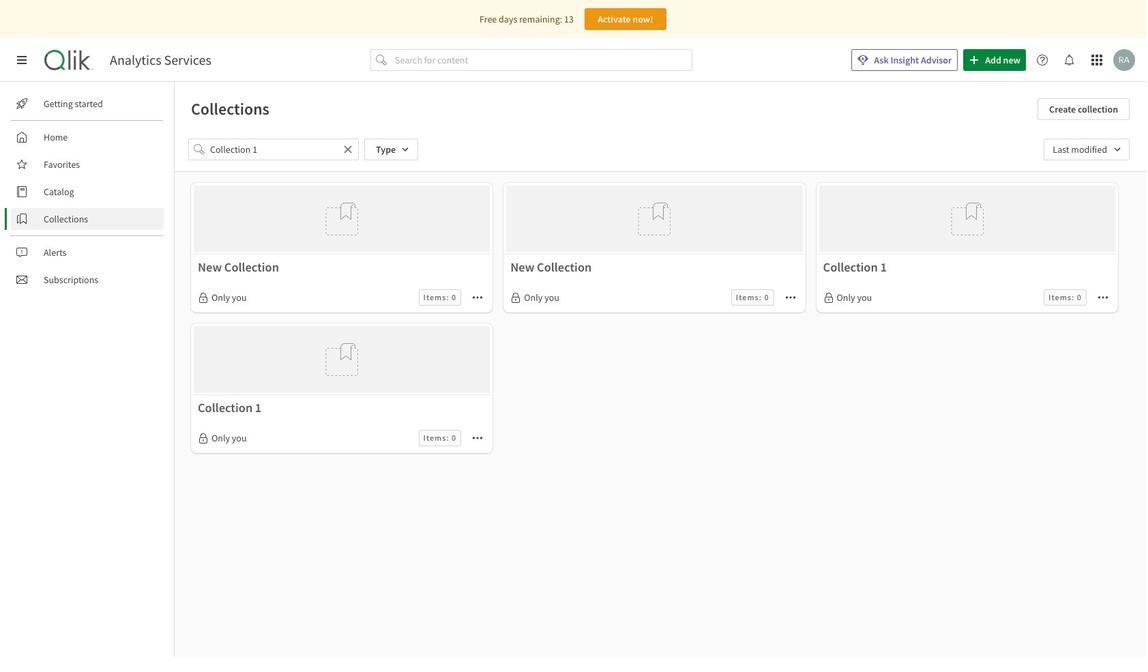 Task type: describe. For each thing, give the bounding box(es) containing it.
filters region
[[175, 128, 1147, 171]]

navigation pane element
[[0, 87, 174, 296]]

none field inside the filters region
[[1045, 139, 1130, 160]]

ruby anderson image
[[1114, 49, 1136, 71]]

Search for collections text field
[[210, 139, 337, 160]]



Task type: vqa. For each thing, say whether or not it's contained in the screenshot.
content search TEXT BOX
no



Task type: locate. For each thing, give the bounding box(es) containing it.
None field
[[1045, 139, 1130, 160]]

close sidebar menu image
[[16, 55, 27, 66]]

analytics services element
[[110, 52, 211, 68]]

Search for content text field
[[393, 49, 693, 71]]

more actions image
[[473, 292, 483, 303], [1098, 292, 1109, 303], [473, 433, 483, 444]]

clear search image
[[343, 144, 354, 155]]



